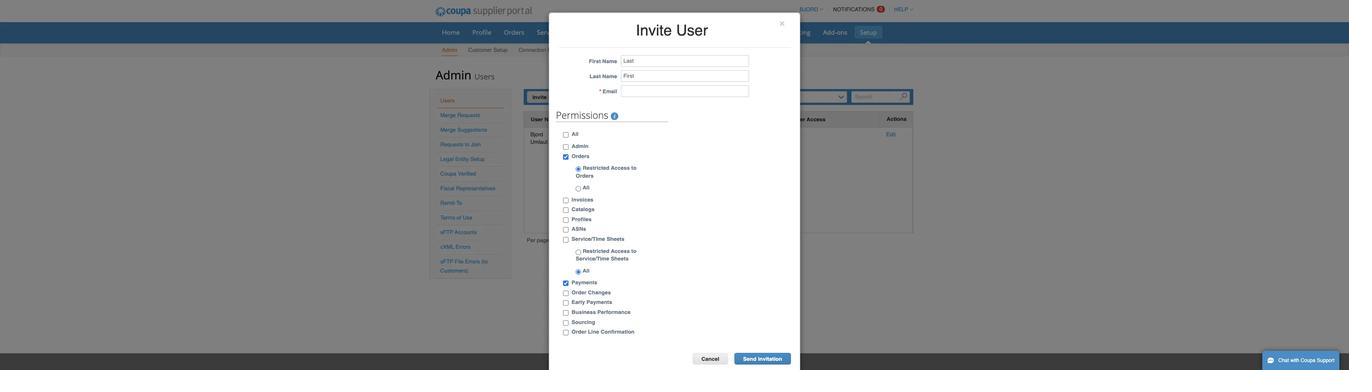 Task type: vqa. For each thing, say whether or not it's contained in the screenshot.
2nd Selected Areas list box
no



Task type: locate. For each thing, give the bounding box(es) containing it.
admin down sicritbjordd@gmail.com
[[572, 143, 589, 150]]

1 vertical spatial admin
[[436, 67, 471, 83]]

0 horizontal spatial email
[[573, 116, 587, 123]]

business performance link
[[701, 26, 778, 39]]

1 vertical spatial merge
[[440, 127, 456, 133]]

1 vertical spatial to
[[631, 165, 636, 171]]

customer for customer setup
[[468, 47, 492, 53]]

chat
[[1278, 358, 1289, 364]]

1 vertical spatial restricted
[[583, 248, 609, 255]]

file
[[455, 259, 464, 265]]

users up merge requests at the left top
[[440, 98, 455, 104]]

coupa right with
[[1301, 358, 1316, 364]]

0 horizontal spatial business performance
[[572, 310, 631, 316]]

1 vertical spatial name
[[602, 73, 617, 80]]

0 horizontal spatial invite user
[[533, 94, 560, 101]]

invite user up first name text box
[[636, 22, 708, 39]]

1 vertical spatial order
[[572, 329, 586, 336]]

2 vertical spatial all
[[581, 268, 590, 274]]

business right "catalogs" link
[[707, 28, 733, 36]]

to for restricted access to orders
[[631, 165, 636, 171]]

setup down orders link
[[493, 47, 508, 53]]

×
[[780, 18, 785, 28]]

1 vertical spatial access
[[611, 165, 630, 171]]

customer for customer access
[[780, 116, 805, 123]]

1 vertical spatial business
[[572, 310, 596, 316]]

2 vertical spatial service/time
[[576, 256, 609, 262]]

invite user
[[636, 22, 708, 39], [533, 94, 560, 101]]

1 vertical spatial service/time
[[572, 236, 605, 243]]

0 vertical spatial business
[[707, 28, 733, 36]]

0 vertical spatial payments
[[572, 280, 597, 286]]

sheets up restricted access to service/time sheets
[[607, 236, 625, 243]]

coupa supplier portal image left cancel
[[654, 362, 696, 371]]

sicritbjordd@gmail.com
[[572, 132, 629, 138]]

1 merge from the top
[[440, 112, 456, 119]]

performance left ×
[[734, 28, 772, 36]]

requests up legal
[[440, 142, 463, 148]]

access inside restricted access to orders
[[611, 165, 630, 171]]

restricted inside restricted access to orders
[[583, 165, 609, 171]]

None radio
[[576, 167, 581, 172], [576, 187, 581, 192], [576, 250, 581, 255], [576, 270, 581, 275], [576, 167, 581, 172], [576, 187, 581, 192], [576, 250, 581, 255], [576, 270, 581, 275]]

2 horizontal spatial setup
[[860, 28, 877, 36]]

2 restricted from the top
[[583, 248, 609, 255]]

1 vertical spatial sheets
[[607, 236, 625, 243]]

2 vertical spatial access
[[611, 248, 630, 255]]

customer inside customer access button
[[780, 116, 805, 123]]

to
[[465, 142, 469, 148], [631, 165, 636, 171], [631, 248, 636, 255]]

order
[[572, 290, 586, 296], [572, 329, 586, 336]]

sicritbjordd@gmail.com link
[[572, 132, 629, 138]]

1 horizontal spatial business performance
[[707, 28, 772, 36]]

sftp up cxml
[[440, 230, 453, 236]]

sourcing
[[785, 28, 811, 36], [572, 319, 595, 326]]

setup right ons
[[860, 28, 877, 36]]

coupa supplier portal image
[[429, 1, 537, 22], [654, 362, 696, 371]]

1 vertical spatial orders
[[572, 153, 589, 159]]

coupa supplier portal image up profile
[[429, 1, 537, 22]]

user up the bjord
[[531, 116, 543, 123]]

performance up confirmation
[[597, 310, 631, 316]]

user
[[676, 22, 708, 39], [548, 94, 560, 101], [531, 116, 543, 123]]

profiles
[[572, 217, 592, 223]]

|
[[571, 238, 573, 245]]

*
[[599, 89, 601, 95]]

0 vertical spatial merge
[[440, 112, 456, 119]]

0 vertical spatial email
[[603, 89, 617, 95]]

add-ons link
[[818, 26, 853, 39]]

requests
[[548, 47, 571, 53], [457, 112, 480, 119], [440, 142, 463, 148]]

connection requests
[[519, 47, 571, 53]]

1 horizontal spatial catalogs
[[669, 28, 694, 36]]

business performance inside "link"
[[707, 28, 772, 36]]

0 horizontal spatial user
[[531, 116, 543, 123]]

0 vertical spatial customer
[[468, 47, 492, 53]]

name
[[602, 58, 617, 65], [602, 73, 617, 80], [544, 116, 559, 123]]

2 vertical spatial to
[[631, 248, 636, 255]]

errors down accounts
[[456, 244, 470, 251]]

name inside button
[[544, 116, 559, 123]]

restricted
[[583, 165, 609, 171], [583, 248, 609, 255]]

None checkbox
[[563, 145, 569, 150], [563, 198, 569, 204], [563, 208, 569, 213], [563, 281, 569, 287], [563, 291, 569, 297], [563, 301, 569, 306], [563, 145, 569, 150], [563, 198, 569, 204], [563, 208, 569, 213], [563, 281, 569, 287], [563, 291, 569, 297], [563, 301, 569, 306]]

admin down home
[[442, 47, 457, 53]]

None checkbox
[[563, 133, 569, 138], [563, 154, 569, 160], [563, 218, 569, 223], [563, 228, 569, 233], [563, 238, 569, 243], [563, 311, 569, 316], [563, 321, 569, 326], [563, 331, 569, 336], [563, 133, 569, 138], [563, 154, 569, 160], [563, 218, 569, 223], [563, 228, 569, 233], [563, 238, 569, 243], [563, 311, 569, 316], [563, 321, 569, 326], [563, 331, 569, 336]]

catalogs up first name text box
[[669, 28, 694, 36]]

setup
[[860, 28, 877, 36], [493, 47, 508, 53], [470, 156, 485, 163]]

all down email button
[[572, 131, 579, 138]]

1 horizontal spatial customer
[[780, 116, 805, 123]]

service/time sheets up 'connection requests'
[[537, 28, 596, 36]]

2 vertical spatial setup
[[470, 156, 485, 163]]

name right the last
[[602, 73, 617, 80]]

order left line
[[572, 329, 586, 336]]

users
[[474, 72, 495, 82], [440, 98, 455, 104]]

sftp accounts
[[440, 230, 477, 236]]

errors
[[456, 244, 470, 251], [465, 259, 480, 265]]

access for restricted access to service/time sheets
[[611, 248, 630, 255]]

1 horizontal spatial coupa supplier portal image
[[654, 362, 696, 371]]

0 vertical spatial sourcing
[[785, 28, 811, 36]]

1 vertical spatial users
[[440, 98, 455, 104]]

cxml
[[440, 244, 454, 251]]

0 vertical spatial coupa
[[440, 171, 456, 177]]

2 vertical spatial name
[[544, 116, 559, 123]]

customer inside customer setup link
[[468, 47, 492, 53]]

1 vertical spatial business performance
[[572, 310, 631, 316]]

name for last name
[[602, 73, 617, 80]]

all down restricted access to orders
[[581, 185, 590, 191]]

access inside button
[[807, 116, 826, 123]]

restricted down sicritbjordd@gmail.com
[[583, 165, 609, 171]]

order line confirmation
[[572, 329, 635, 336]]

search image
[[900, 93, 907, 101]]

payments up order changes
[[572, 280, 597, 286]]

0 vertical spatial business performance
[[707, 28, 772, 36]]

users inside admin users
[[474, 72, 495, 82]]

cancel button
[[693, 353, 728, 365]]

invite user up 'user name'
[[533, 94, 560, 101]]

user name
[[531, 116, 559, 123]]

(to
[[481, 259, 488, 265]]

1 vertical spatial setup
[[493, 47, 508, 53]]

cxml errors
[[440, 244, 470, 251]]

orders inside restricted access to orders
[[576, 173, 594, 179]]

1 vertical spatial invite
[[533, 94, 547, 101]]

merge down the merge requests link
[[440, 127, 456, 133]]

chat with coupa support button
[[1262, 352, 1340, 371]]

1 horizontal spatial invite
[[636, 22, 672, 39]]

coupa inside button
[[1301, 358, 1316, 364]]

representatives
[[456, 186, 495, 192]]

join
[[471, 142, 481, 148]]

1 vertical spatial coupa
[[1301, 358, 1316, 364]]

* email
[[599, 89, 617, 95]]

send
[[743, 356, 757, 363]]

coupa up fiscal
[[440, 171, 456, 177]]

0 horizontal spatial business
[[572, 310, 596, 316]]

errors left (to
[[465, 259, 480, 265]]

1 vertical spatial customer
[[780, 116, 805, 123]]

1 horizontal spatial sourcing
[[785, 28, 811, 36]]

service/time down asns at the left bottom of the page
[[572, 236, 605, 243]]

restricted down "15" "button"
[[583, 248, 609, 255]]

0 vertical spatial access
[[807, 116, 826, 123]]

order changes
[[572, 290, 611, 296]]

0 vertical spatial restricted
[[583, 165, 609, 171]]

0 vertical spatial performance
[[734, 28, 772, 36]]

connection
[[519, 47, 546, 53]]

user up 'user name'
[[548, 94, 560, 101]]

info image
[[611, 113, 618, 120]]

sftp for sftp file errors (to customers)
[[440, 259, 453, 265]]

service/time sheets link
[[531, 26, 601, 39]]

0 vertical spatial coupa supplier portal image
[[429, 1, 537, 22]]

catalogs up 'profiles'
[[572, 207, 595, 213]]

restricted for service/time
[[583, 248, 609, 255]]

payments
[[572, 280, 597, 286], [586, 300, 612, 306]]

business performance
[[707, 28, 772, 36], [572, 310, 631, 316]]

1 vertical spatial service/time sheets
[[572, 236, 625, 243]]

access for restricted access to orders
[[611, 165, 630, 171]]

cxml errors link
[[440, 244, 470, 251]]

admin down admin link on the left top of the page
[[436, 67, 471, 83]]

0 vertical spatial user
[[676, 22, 708, 39]]

access for customer access
[[807, 116, 826, 123]]

merge
[[440, 112, 456, 119], [440, 127, 456, 133]]

user inside button
[[531, 116, 543, 123]]

1 sftp from the top
[[440, 230, 453, 236]]

1 vertical spatial catalogs
[[572, 207, 595, 213]]

edit link
[[886, 132, 896, 138]]

2 vertical spatial orders
[[576, 173, 594, 179]]

invoices link
[[628, 26, 662, 39]]

0 horizontal spatial sourcing
[[572, 319, 595, 326]]

email right *
[[603, 89, 617, 95]]

merge requests link
[[440, 112, 480, 119]]

1 order from the top
[[572, 290, 586, 296]]

remit-
[[440, 200, 456, 207]]

10 | 15
[[563, 238, 581, 245]]

last
[[590, 73, 601, 80]]

first name
[[589, 58, 617, 65]]

profile link
[[467, 26, 497, 39]]

merge down 'users' link
[[440, 112, 456, 119]]

user name button
[[531, 115, 559, 124]]

requests for merge requests
[[457, 112, 480, 119]]

None text field
[[621, 86, 749, 97]]

0 vertical spatial catalogs
[[669, 28, 694, 36]]

1 horizontal spatial performance
[[734, 28, 772, 36]]

users down customer setup link
[[474, 72, 495, 82]]

legal entity setup
[[440, 156, 485, 163]]

restricted inside restricted access to service/time sheets
[[583, 248, 609, 255]]

status button
[[642, 115, 659, 124]]

access inside restricted access to service/time sheets
[[611, 248, 630, 255]]

sourcing up line
[[572, 319, 595, 326]]

sftp inside sftp file errors (to customers)
[[440, 259, 453, 265]]

name for first name
[[602, 58, 617, 65]]

catalogs
[[669, 28, 694, 36], [572, 207, 595, 213]]

user up first name text box
[[676, 22, 708, 39]]

2 vertical spatial requests
[[440, 142, 463, 148]]

service/time up 'connection requests'
[[537, 28, 574, 36]]

0 horizontal spatial invoices
[[572, 197, 593, 203]]

email up sicritbjordd@gmail.com
[[573, 116, 587, 123]]

0 vertical spatial service/time
[[537, 28, 574, 36]]

15 button
[[573, 237, 583, 246]]

1 vertical spatial performance
[[597, 310, 631, 316]]

name up bjord umlaut
[[544, 116, 559, 123]]

invoices left "catalogs" link
[[633, 28, 657, 36]]

orders link
[[499, 26, 530, 39]]

0 vertical spatial requests
[[548, 47, 571, 53]]

to inside restricted access to service/time sheets
[[631, 248, 636, 255]]

sourcing right × button
[[785, 28, 811, 36]]

requests up suggestions
[[457, 112, 480, 119]]

1 horizontal spatial coupa
[[1301, 358, 1316, 364]]

2 vertical spatial sheets
[[611, 256, 629, 262]]

merge for merge suggestions
[[440, 127, 456, 133]]

service/time sheets up restricted access to service/time sheets
[[572, 236, 625, 243]]

payments down the changes
[[586, 300, 612, 306]]

2 merge from the top
[[440, 127, 456, 133]]

customer access
[[780, 116, 826, 123]]

business down early
[[572, 310, 596, 316]]

0 vertical spatial name
[[602, 58, 617, 65]]

1 vertical spatial sftp
[[440, 259, 453, 265]]

1 horizontal spatial users
[[474, 72, 495, 82]]

invoices up 'profiles'
[[572, 197, 593, 203]]

all
[[572, 131, 579, 138], [581, 185, 590, 191], [581, 268, 590, 274]]

customer access button
[[780, 115, 826, 124]]

orders
[[504, 28, 524, 36], [572, 153, 589, 159], [576, 173, 594, 179]]

service/time
[[537, 28, 574, 36], [572, 236, 605, 243], [576, 256, 609, 262]]

0 vertical spatial sftp
[[440, 230, 453, 236]]

0 vertical spatial service/time sheets
[[537, 28, 596, 36]]

send invitation button
[[734, 353, 791, 365]]

to inside restricted access to orders
[[631, 165, 636, 171]]

fiscal representatives link
[[440, 186, 495, 192]]

0 vertical spatial errors
[[456, 244, 470, 251]]

setup down join
[[470, 156, 485, 163]]

2 sftp from the top
[[440, 259, 453, 265]]

service/time down "15" "button"
[[576, 256, 609, 262]]

sheets up first
[[576, 28, 596, 36]]

0 horizontal spatial performance
[[597, 310, 631, 316]]

1 vertical spatial all
[[581, 185, 590, 191]]

0 vertical spatial all
[[572, 131, 579, 138]]

name right first
[[602, 58, 617, 65]]

all for restricted access to orders
[[581, 185, 590, 191]]

performance
[[734, 28, 772, 36], [597, 310, 631, 316]]

sftp up customers)
[[440, 259, 453, 265]]

1 vertical spatial errors
[[465, 259, 480, 265]]

invite
[[636, 22, 672, 39], [533, 94, 547, 101]]

0 vertical spatial sheets
[[576, 28, 596, 36]]

2 order from the top
[[572, 329, 586, 336]]

1 horizontal spatial business
[[707, 28, 733, 36]]

2 vertical spatial admin
[[572, 143, 589, 150]]

1 vertical spatial invite user
[[533, 94, 560, 101]]

0 vertical spatial order
[[572, 290, 586, 296]]

1 restricted from the top
[[583, 165, 609, 171]]

merge for merge requests
[[440, 112, 456, 119]]

cancel
[[701, 356, 719, 363]]

users link
[[440, 98, 455, 104]]

1 vertical spatial invoices
[[572, 197, 593, 203]]

0 horizontal spatial invite
[[533, 94, 547, 101]]

sheets up the changes
[[611, 256, 629, 262]]

0 vertical spatial invite user
[[636, 22, 708, 39]]

terms of use link
[[440, 215, 472, 221]]

0 horizontal spatial customer
[[468, 47, 492, 53]]

0 vertical spatial invoices
[[633, 28, 657, 36]]

sheets
[[576, 28, 596, 36], [607, 236, 625, 243], [611, 256, 629, 262]]

business
[[707, 28, 733, 36], [572, 310, 596, 316]]

per
[[527, 238, 535, 244]]

order up early
[[572, 290, 586, 296]]

of
[[457, 215, 461, 221]]

1 vertical spatial requests
[[457, 112, 480, 119]]

requests down service/time sheets link in the top of the page
[[548, 47, 571, 53]]

1 horizontal spatial invite user
[[636, 22, 708, 39]]

1 horizontal spatial user
[[548, 94, 560, 101]]

performance inside "link"
[[734, 28, 772, 36]]

requests for connection requests
[[548, 47, 571, 53]]

all up order changes
[[581, 268, 590, 274]]

navigation
[[527, 237, 583, 246]]

2 vertical spatial user
[[531, 116, 543, 123]]

Search text field
[[851, 91, 910, 103]]

1 vertical spatial coupa supplier portal image
[[654, 362, 696, 371]]



Task type: describe. For each thing, give the bounding box(es) containing it.
First Name text field
[[621, 55, 749, 67]]

last name
[[590, 73, 617, 80]]

business inside "link"
[[707, 28, 733, 36]]

2 horizontal spatial user
[[676, 22, 708, 39]]

per page
[[527, 238, 549, 244]]

bjord
[[530, 132, 543, 138]]

0 vertical spatial setup
[[860, 28, 877, 36]]

entity
[[455, 156, 469, 163]]

to
[[456, 200, 462, 207]]

sftp file errors (to customers) link
[[440, 259, 488, 274]]

catalogs link
[[664, 26, 700, 39]]

coupa verified link
[[440, 171, 476, 177]]

0 vertical spatial to
[[465, 142, 469, 148]]

name for user name
[[544, 116, 559, 123]]

customer setup
[[468, 47, 508, 53]]

navigation containing per page
[[527, 237, 583, 246]]

1 vertical spatial sourcing
[[572, 319, 595, 326]]

invitation
[[758, 356, 782, 363]]

legal
[[440, 156, 454, 163]]

requests to join
[[440, 142, 481, 148]]

coupa verified
[[440, 171, 476, 177]]

invite user link
[[527, 91, 566, 103]]

customers)
[[440, 268, 469, 274]]

accounts
[[455, 230, 477, 236]]

fiscal
[[440, 186, 455, 192]]

requests to join link
[[440, 142, 481, 148]]

remit-to
[[440, 200, 462, 207]]

× button
[[780, 18, 785, 28]]

first
[[589, 58, 601, 65]]

admin link
[[442, 45, 458, 56]]

legal entity setup link
[[440, 156, 485, 163]]

15
[[575, 238, 581, 245]]

verified
[[458, 171, 476, 177]]

1 vertical spatial email
[[573, 116, 587, 123]]

confirmation
[[601, 329, 635, 336]]

use
[[463, 215, 472, 221]]

0 vertical spatial invite
[[636, 22, 672, 39]]

10 button
[[561, 237, 571, 246]]

all for restricted access to service/time sheets
[[581, 268, 590, 274]]

early payments
[[572, 300, 612, 306]]

status
[[642, 116, 659, 123]]

merge suggestions link
[[440, 127, 487, 133]]

chat with coupa support
[[1278, 358, 1335, 364]]

order for order line confirmation
[[572, 329, 586, 336]]

0 horizontal spatial catalogs
[[572, 207, 595, 213]]

permissions
[[556, 109, 611, 122]]

sftp accounts link
[[440, 230, 477, 236]]

home
[[442, 28, 460, 36]]

fiscal representatives
[[440, 186, 495, 192]]

0 vertical spatial orders
[[504, 28, 524, 36]]

restricted access to orders
[[576, 165, 636, 179]]

sourcing link
[[780, 26, 816, 39]]

support
[[1317, 358, 1335, 364]]

1 horizontal spatial setup
[[493, 47, 508, 53]]

terms of use
[[440, 215, 472, 221]]

1 vertical spatial payments
[[586, 300, 612, 306]]

sftp file errors (to customers)
[[440, 259, 488, 274]]

ons
[[837, 28, 847, 36]]

1 vertical spatial user
[[548, 94, 560, 101]]

add-
[[823, 28, 837, 36]]

line
[[588, 329, 599, 336]]

edit
[[886, 132, 896, 138]]

restricted for orders
[[583, 165, 609, 171]]

suggestions
[[457, 127, 487, 133]]

with
[[1290, 358, 1299, 364]]

restricted access to service/time sheets
[[576, 248, 636, 262]]

to for restricted access to service/time sheets
[[631, 248, 636, 255]]

changes
[[588, 290, 611, 296]]

service/time inside restricted access to service/time sheets
[[576, 256, 609, 262]]

remit-to link
[[440, 200, 462, 207]]

order for order changes
[[572, 290, 586, 296]]

email button
[[573, 115, 587, 124]]

Last Name text field
[[621, 71, 749, 82]]

0 horizontal spatial users
[[440, 98, 455, 104]]

add-ons
[[823, 28, 847, 36]]

setup link
[[855, 26, 882, 39]]

merge requests
[[440, 112, 480, 119]]

page
[[537, 238, 549, 244]]

profile
[[472, 28, 491, 36]]

early
[[572, 300, 585, 306]]

sheets inside restricted access to service/time sheets
[[611, 256, 629, 262]]

0 horizontal spatial setup
[[470, 156, 485, 163]]

bjord umlaut
[[530, 132, 548, 145]]

asns
[[572, 226, 586, 233]]

send invitation
[[743, 356, 782, 363]]

terms
[[440, 215, 455, 221]]

1 horizontal spatial invoices
[[633, 28, 657, 36]]

admin users
[[436, 67, 495, 83]]

0 horizontal spatial coupa
[[440, 171, 456, 177]]

errors inside sftp file errors (to customers)
[[465, 259, 480, 265]]

0 vertical spatial admin
[[442, 47, 457, 53]]

umlaut
[[530, 139, 548, 145]]

sftp for sftp accounts
[[440, 230, 453, 236]]

10
[[563, 238, 569, 245]]

0 horizontal spatial coupa supplier portal image
[[429, 1, 537, 22]]



